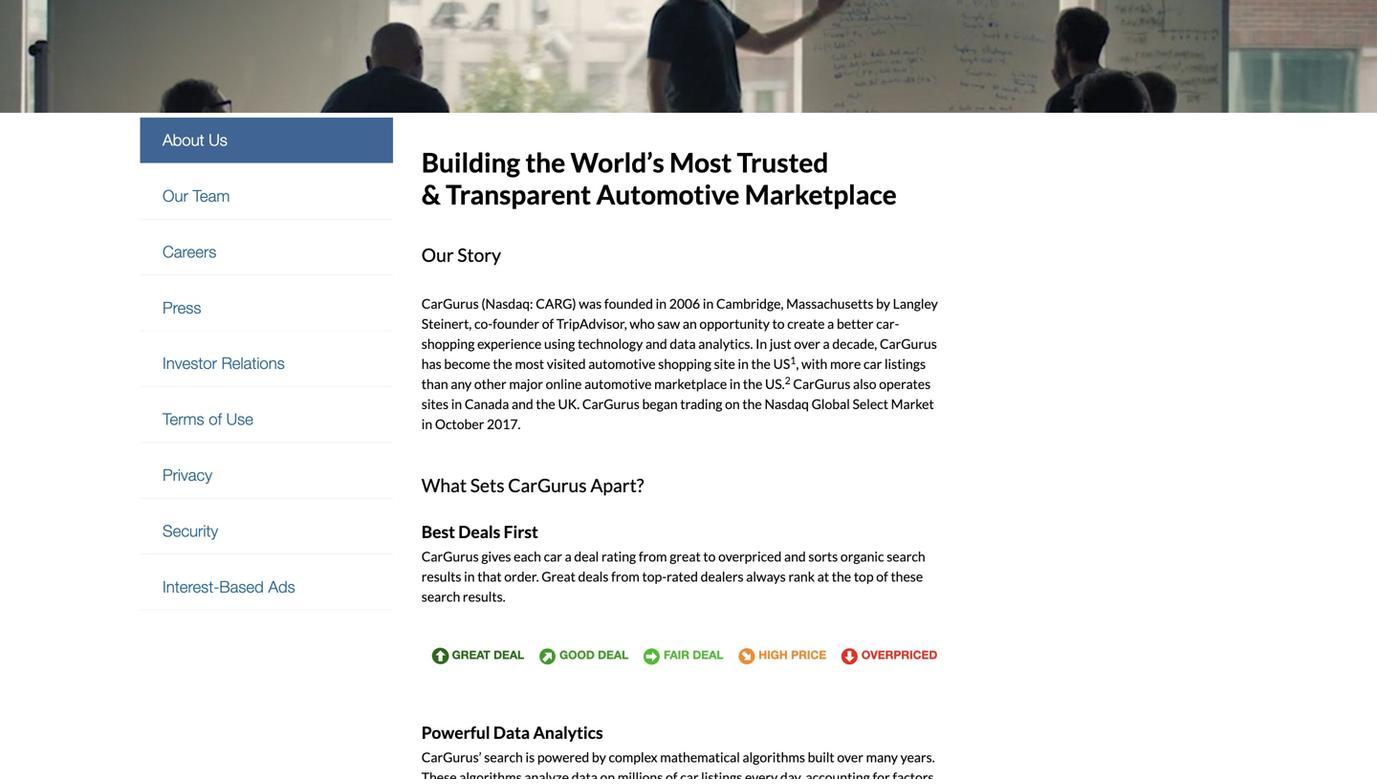 Task type: locate. For each thing, give the bounding box(es) containing it.
for
[[873, 770, 890, 780]]

2 horizontal spatial car
[[864, 356, 882, 372]]

on down complex
[[600, 770, 615, 780]]

cargurus
[[422, 296, 479, 312], [880, 336, 937, 352], [793, 376, 851, 392], [582, 396, 640, 412], [508, 475, 587, 497], [422, 549, 479, 565]]

0 vertical spatial our
[[163, 187, 188, 205]]

of inside powerful data analytics cargurus' search is powered by complex mathematical algorithms built over many years. these algorithms analyze data on millions of car listings every day, accounting for factor
[[666, 770, 678, 780]]

2 vertical spatial a
[[565, 549, 572, 565]]

1 horizontal spatial our
[[422, 244, 454, 266]]

0 horizontal spatial listings
[[701, 770, 743, 780]]

cargurus right uk.
[[582, 396, 640, 412]]

global
[[812, 396, 850, 412]]

and down major
[[512, 396, 533, 412]]

1 vertical spatial automotive
[[585, 376, 652, 392]]

0 horizontal spatial deal
[[494, 649, 524, 662]]

in inside best deals first cargurus gives each car a deal rating from great to overpriced and sorts organic search results in that order. great deals from top-rated dealers always rank at the top of these search results.
[[464, 569, 475, 585]]

steinert,
[[422, 316, 472, 332]]

1 horizontal spatial car
[[680, 770, 699, 780]]

top
[[854, 569, 874, 585]]

0 horizontal spatial on
[[600, 770, 615, 780]]

and down saw
[[646, 336, 667, 352]]

built
[[808, 750, 835, 766]]

sites
[[422, 396, 449, 412]]

shopping up marketplace
[[658, 356, 712, 372]]

0 vertical spatial listings
[[885, 356, 926, 372]]

just
[[770, 336, 792, 352]]

1 vertical spatial a
[[823, 336, 830, 352]]

car up great
[[544, 549, 562, 565]]

2 horizontal spatial search
[[887, 549, 926, 565]]

our left 'team'
[[163, 187, 188, 205]]

technology
[[578, 336, 643, 352]]

about us
[[163, 131, 227, 149]]

and up rank
[[784, 549, 806, 565]]

1 vertical spatial from
[[611, 569, 640, 585]]

data down powered
[[572, 770, 598, 780]]

a down the massachusetts
[[828, 316, 834, 332]]

what sets cargurus apart?
[[422, 475, 644, 497]]

and inside best deals first cargurus gives each car a deal rating from great to overpriced and sorts organic search results in that order. great deals from top-rated dealers always rank at the top of these search results.
[[784, 549, 806, 565]]

3 deal from the left
[[693, 649, 724, 662]]

shopping down steinert,
[[422, 336, 475, 352]]

to inside best deals first cargurus gives each car a deal rating from great to overpriced and sorts organic search results in that order. great deals from top-rated dealers always rank at the top of these search results.
[[703, 549, 716, 565]]

press
[[163, 298, 201, 317]]

relations
[[222, 354, 285, 373]]

market
[[891, 396, 934, 412]]

a inside best deals first cargurus gives each car a deal rating from great to overpriced and sorts organic search results in that order. great deals from top-rated dealers always rank at the top of these search results.
[[565, 549, 572, 565]]

site
[[714, 356, 735, 372]]

each
[[514, 549, 541, 565]]

car down mathematical
[[680, 770, 699, 780]]

our inside menu
[[163, 187, 188, 205]]

organic
[[841, 549, 884, 565]]

1 horizontal spatial over
[[837, 750, 864, 766]]

in down site
[[730, 376, 741, 392]]

years.
[[901, 750, 935, 766]]

founded
[[604, 296, 653, 312]]

always
[[746, 569, 786, 585]]

by
[[876, 296, 890, 312], [592, 750, 606, 766]]

results
[[422, 569, 462, 585]]

langley
[[893, 296, 938, 312]]

carg)
[[536, 296, 576, 312]]

in up october
[[451, 396, 462, 412]]

press link
[[140, 285, 393, 331]]

in down sites
[[422, 416, 432, 433]]

marketplace
[[745, 178, 897, 211]]

what
[[422, 475, 467, 497]]

the right at
[[832, 569, 851, 585]]

over
[[794, 336, 821, 352], [837, 750, 864, 766]]

of right 'millions'
[[666, 770, 678, 780]]

great
[[542, 569, 576, 585]]

0 vertical spatial automotive
[[589, 356, 656, 372]]

than
[[422, 376, 448, 392]]

by left complex
[[592, 750, 606, 766]]

cargurus down 'with'
[[793, 376, 851, 392]]

the up transparent at left
[[526, 146, 565, 178]]

car-
[[876, 316, 900, 332]]

terms of use
[[163, 410, 253, 429]]

co-
[[474, 316, 493, 332]]

1 horizontal spatial by
[[876, 296, 890, 312]]

with
[[802, 356, 828, 372]]

using
[[544, 336, 575, 352]]

on right the trading
[[725, 396, 740, 412]]

deal right good
[[598, 649, 629, 662]]

1 horizontal spatial on
[[725, 396, 740, 412]]

of left use
[[209, 410, 222, 429]]

2 horizontal spatial and
[[784, 549, 806, 565]]

by inside powerful data analytics cargurus' search is powered by complex mathematical algorithms built over many years. these algorithms analyze data on millions of car listings every day, accounting for factor
[[592, 750, 606, 766]]

1 vertical spatial on
[[600, 770, 615, 780]]

of right "top"
[[876, 569, 888, 585]]

1 deal from the left
[[494, 649, 524, 662]]

1 vertical spatial data
[[572, 770, 598, 780]]

the inside best deals first cargurus gives each car a deal rating from great to overpriced and sorts organic search results in that order. great deals from top-rated dealers always rank at the top of these search results.
[[832, 569, 851, 585]]

menu
[[140, 118, 393, 611]]

rank
[[789, 569, 815, 585]]

in left that
[[464, 569, 475, 585]]

to up dealers at the bottom of page
[[703, 549, 716, 565]]

to up just
[[772, 316, 785, 332]]

0 horizontal spatial search
[[422, 589, 460, 605]]

0 horizontal spatial car
[[544, 549, 562, 565]]

great
[[452, 649, 490, 662]]

2 deal from the left
[[598, 649, 629, 662]]

interest-based ads link
[[140, 565, 393, 610]]

0 horizontal spatial our
[[163, 187, 188, 205]]

0 vertical spatial shopping
[[422, 336, 475, 352]]

privacy link
[[140, 453, 393, 498]]

millions
[[618, 770, 663, 780]]

in right 2006
[[703, 296, 714, 312]]

search down data
[[484, 750, 523, 766]]

over down create
[[794, 336, 821, 352]]

data
[[670, 336, 696, 352], [572, 770, 598, 780]]

data down the an on the top
[[670, 336, 696, 352]]

on inside powerful data analytics cargurus' search is powered by complex mathematical algorithms built over many years. these algorithms analyze data on millions of car listings every day, accounting for factor
[[600, 770, 615, 780]]

privacy
[[163, 466, 212, 484]]

1 vertical spatial and
[[512, 396, 533, 412]]

search up these
[[887, 549, 926, 565]]

0 vertical spatial on
[[725, 396, 740, 412]]

search down results
[[422, 589, 460, 605]]

the inside building the world's most trusted & transparent automotive marketplace
[[526, 146, 565, 178]]

0 vertical spatial search
[[887, 549, 926, 565]]

deal right great
[[494, 649, 524, 662]]

world's
[[571, 146, 665, 178]]

our for our story
[[422, 244, 454, 266]]

investor
[[163, 354, 217, 373]]

1 vertical spatial car
[[544, 549, 562, 565]]

1 vertical spatial by
[[592, 750, 606, 766]]

listings inside powerful data analytics cargurus' search is powered by complex mathematical algorithms built over many years. these algorithms analyze data on millions of car listings every day, accounting for factor
[[701, 770, 743, 780]]

1 vertical spatial our
[[422, 244, 454, 266]]

from
[[639, 549, 667, 565], [611, 569, 640, 585]]

the down in
[[751, 356, 771, 372]]

2 vertical spatial and
[[784, 549, 806, 565]]

2 vertical spatial search
[[484, 750, 523, 766]]

a up 'with'
[[823, 336, 830, 352]]

0 vertical spatial car
[[864, 356, 882, 372]]

1 vertical spatial to
[[703, 549, 716, 565]]

of inside menu
[[209, 410, 222, 429]]

our story
[[422, 244, 501, 266]]

2 vertical spatial car
[[680, 770, 699, 780]]

and inside "cargurus (nasdaq: carg) was founded in 2006 in cambridge, massachusetts by langley steinert, co-founder of tripadvisor, who saw an opportunity to create a better car- shopping experience using technology and data analytics. in just over a decade, cargurus has become the most visited automotive shopping site in the us"
[[646, 336, 667, 352]]

1 horizontal spatial to
[[772, 316, 785, 332]]

the left nasdaq
[[743, 396, 762, 412]]

the left 'us.'
[[743, 376, 763, 392]]

0 vertical spatial by
[[876, 296, 890, 312]]

that
[[478, 569, 502, 585]]

from up the top-
[[639, 549, 667, 565]]

over up accounting
[[837, 750, 864, 766]]

our for our team
[[163, 187, 188, 205]]

cargurus up results
[[422, 549, 479, 565]]

0 vertical spatial and
[[646, 336, 667, 352]]

began
[[642, 396, 678, 412]]

deal for fair deal
[[693, 649, 724, 662]]

cargurus also operates sites in canada and the uk. cargurus began trading on the nasdaq global select market in october 2017.
[[422, 376, 934, 433]]

algorithms
[[743, 750, 805, 766], [459, 770, 522, 780]]

1 vertical spatial search
[[422, 589, 460, 605]]

on inside "cargurus also operates sites in canada and the uk. cargurus began trading on the nasdaq global select market in october 2017."
[[725, 396, 740, 412]]

of down the carg)
[[542, 316, 554, 332]]

and
[[646, 336, 667, 352], [512, 396, 533, 412], [784, 549, 806, 565]]

trading
[[680, 396, 723, 412]]

by up car-
[[876, 296, 890, 312]]

on
[[725, 396, 740, 412], [600, 770, 615, 780]]

high
[[759, 649, 788, 662]]

listings up operates
[[885, 356, 926, 372]]

1 horizontal spatial and
[[646, 336, 667, 352]]

listings down mathematical
[[701, 770, 743, 780]]

0 horizontal spatial over
[[794, 336, 821, 352]]

0 vertical spatial over
[[794, 336, 821, 352]]

2 horizontal spatial deal
[[693, 649, 724, 662]]

most
[[515, 356, 544, 372]]

story
[[457, 244, 501, 266]]

algorithms up every
[[743, 750, 805, 766]]

1 horizontal spatial deal
[[598, 649, 629, 662]]

deal for great deal
[[494, 649, 524, 662]]

car up "also"
[[864, 356, 882, 372]]

from down rating
[[611, 569, 640, 585]]

0 horizontal spatial algorithms
[[459, 770, 522, 780]]

automotive
[[596, 178, 740, 211]]

algorithms down cargurus'
[[459, 770, 522, 780]]

0 vertical spatial data
[[670, 336, 696, 352]]

of
[[542, 316, 554, 332], [209, 410, 222, 429], [876, 569, 888, 585], [666, 770, 678, 780]]

a left deal
[[565, 549, 572, 565]]

our left 'story'
[[422, 244, 454, 266]]

price
[[791, 649, 827, 662]]

1 horizontal spatial data
[[670, 336, 696, 352]]

data
[[493, 723, 530, 743]]

many
[[866, 750, 898, 766]]

0 horizontal spatial by
[[592, 750, 606, 766]]

deal right fair
[[693, 649, 724, 662]]

better
[[837, 316, 874, 332]]

1 horizontal spatial listings
[[885, 356, 926, 372]]

listings inside , with more car listings than any other major online automotive marketplace in the us.
[[885, 356, 926, 372]]

online
[[546, 376, 582, 392]]

1 vertical spatial over
[[837, 750, 864, 766]]

0 horizontal spatial and
[[512, 396, 533, 412]]

0 vertical spatial to
[[772, 316, 785, 332]]

saw
[[657, 316, 680, 332]]

0 horizontal spatial to
[[703, 549, 716, 565]]

become
[[444, 356, 490, 372]]

1 vertical spatial listings
[[701, 770, 743, 780]]

1 horizontal spatial search
[[484, 750, 523, 766]]

analyze
[[525, 770, 569, 780]]

0 horizontal spatial data
[[572, 770, 598, 780]]

1 horizontal spatial algorithms
[[743, 750, 805, 766]]

1 horizontal spatial shopping
[[658, 356, 712, 372]]

day,
[[780, 770, 803, 780]]

us
[[773, 356, 790, 372]]

good
[[560, 649, 595, 662]]



Task type: describe. For each thing, give the bounding box(es) containing it.
by inside "cargurus (nasdaq: carg) was founded in 2006 in cambridge, massachusetts by langley steinert, co-founder of tripadvisor, who saw an opportunity to create a better car- shopping experience using technology and data analytics. in just over a decade, cargurus has become the most visited automotive shopping site in the us"
[[876, 296, 890, 312]]

automotive inside "cargurus (nasdaq: carg) was founded in 2006 in cambridge, massachusetts by langley steinert, co-founder of tripadvisor, who saw an opportunity to create a better car- shopping experience using technology and data analytics. in just over a decade, cargurus has become the most visited automotive shopping site in the us"
[[589, 356, 656, 372]]

to inside "cargurus (nasdaq: carg) was founded in 2006 in cambridge, massachusetts by langley steinert, co-founder of tripadvisor, who saw an opportunity to create a better car- shopping experience using technology and data analytics. in just over a decade, cargurus has become the most visited automotive shopping site in the us"
[[772, 316, 785, 332]]

an
[[683, 316, 697, 332]]

the left uk.
[[536, 396, 556, 412]]

2017.
[[487, 416, 521, 433]]

data inside "cargurus (nasdaq: carg) was founded in 2006 in cambridge, massachusetts by langley steinert, co-founder of tripadvisor, who saw an opportunity to create a better car- shopping experience using technology and data analytics. in just over a decade, cargurus has become the most visited automotive shopping site in the us"
[[670, 336, 696, 352]]

sorts
[[809, 549, 838, 565]]

cambridge,
[[716, 296, 784, 312]]

cargurus inside best deals first cargurus gives each car a deal rating from great to overpriced and sorts organic search results in that order. great deals from top-rated dealers always rank at the top of these search results.
[[422, 549, 479, 565]]

of inside "cargurus (nasdaq: carg) was founded in 2006 in cambridge, massachusetts by langley steinert, co-founder of tripadvisor, who saw an opportunity to create a better car- shopping experience using technology and data analytics. in just over a decade, cargurus has become the most visited automotive shopping site in the us"
[[542, 316, 554, 332]]

other
[[474, 376, 507, 392]]

apart?
[[590, 475, 644, 497]]

most
[[670, 146, 732, 178]]

powerful
[[422, 723, 490, 743]]

best
[[422, 522, 455, 542]]

over inside powerful data analytics cargurus' search is powered by complex mathematical algorithms built over many years. these algorithms analyze data on millions of car listings every day, accounting for factor
[[837, 750, 864, 766]]

great
[[670, 549, 701, 565]]

these
[[891, 569, 923, 585]]

nasdaq
[[765, 396, 809, 412]]

trusted
[[737, 146, 829, 178]]

in right site
[[738, 356, 749, 372]]

0 vertical spatial a
[[828, 316, 834, 332]]

marketplace
[[654, 376, 727, 392]]

interest-based ads
[[163, 578, 295, 596]]

in inside , with more car listings than any other major online automotive marketplace in the us.
[[730, 376, 741, 392]]

1 vertical spatial shopping
[[658, 356, 712, 372]]

opportunity
[[700, 316, 770, 332]]

every
[[745, 770, 778, 780]]

tripadvisor,
[[557, 316, 627, 332]]

cargurus down car-
[[880, 336, 937, 352]]

in
[[756, 336, 767, 352]]

car inside powerful data analytics cargurus' search is powered by complex mathematical algorithms built over many years. these algorithms analyze data on millions of car listings every day, accounting for factor
[[680, 770, 699, 780]]

cargurus up steinert,
[[422, 296, 479, 312]]

careers link
[[140, 229, 393, 275]]

first
[[504, 522, 538, 542]]

building
[[422, 146, 520, 178]]

sets
[[470, 475, 505, 497]]

use
[[226, 410, 253, 429]]

deals
[[578, 569, 609, 585]]

security
[[163, 522, 218, 540]]

our team
[[163, 187, 230, 205]]

1 vertical spatial algorithms
[[459, 770, 522, 780]]

select
[[853, 396, 889, 412]]

car inside , with more car listings than any other major online automotive marketplace in the us.
[[864, 356, 882, 372]]

has
[[422, 356, 442, 372]]

is
[[526, 750, 535, 766]]

and inside "cargurus also operates sites in canada and the uk. cargurus began trading on the nasdaq global select market in october 2017."
[[512, 396, 533, 412]]

terms
[[163, 410, 204, 429]]

about us link
[[140, 118, 393, 163]]

car inside best deals first cargurus gives each car a deal rating from great to overpriced and sorts organic search results in that order. great deals from top-rated dealers always rank at the top of these search results.
[[544, 549, 562, 565]]

2
[[785, 374, 791, 386]]

&
[[422, 178, 441, 211]]

results.
[[463, 589, 506, 605]]

the down experience
[[493, 356, 512, 372]]

analytics
[[533, 723, 603, 743]]

data inside powerful data analytics cargurus' search is powered by complex mathematical algorithms built over many years. these algorithms analyze data on millions of car listings every day, accounting for factor
[[572, 770, 598, 780]]

rated
[[667, 569, 698, 585]]

1
[[790, 354, 796, 366]]

search inside powerful data analytics cargurus' search is powered by complex mathematical algorithms built over many years. these algorithms analyze data on millions of car listings every day, accounting for factor
[[484, 750, 523, 766]]

analytics.
[[699, 336, 753, 352]]

ads
[[268, 578, 295, 596]]

0 horizontal spatial shopping
[[422, 336, 475, 352]]

,
[[796, 356, 799, 372]]

us
[[209, 131, 227, 149]]

over inside "cargurus (nasdaq: carg) was founded in 2006 in cambridge, massachusetts by langley steinert, co-founder of tripadvisor, who saw an opportunity to create a better car- shopping experience using technology and data analytics. in just over a decade, cargurus has become the most visited automotive shopping site in the us"
[[794, 336, 821, 352]]

0 vertical spatial algorithms
[[743, 750, 805, 766]]

investor relations
[[163, 354, 285, 373]]

overpriced
[[859, 649, 938, 662]]

powered
[[537, 750, 589, 766]]

order.
[[504, 569, 539, 585]]

high price
[[756, 649, 827, 662]]

fair deal
[[661, 649, 724, 662]]

major
[[509, 376, 543, 392]]

automotive inside , with more car listings than any other major online automotive marketplace in the us.
[[585, 376, 652, 392]]

cargurus'
[[422, 750, 482, 766]]

the inside , with more car listings than any other major online automotive marketplace in the us.
[[743, 376, 763, 392]]

deal for good deal
[[598, 649, 629, 662]]

based
[[219, 578, 264, 596]]

us.
[[765, 376, 785, 392]]

was
[[579, 296, 602, 312]]

complex
[[609, 750, 658, 766]]

uk.
[[558, 396, 580, 412]]

investor relations link
[[140, 341, 393, 386]]

team
[[193, 187, 230, 205]]

2006
[[669, 296, 700, 312]]

about
[[163, 131, 204, 149]]

interest-
[[163, 578, 219, 596]]

deals
[[458, 522, 501, 542]]

deal
[[574, 549, 599, 565]]

great deal
[[449, 649, 524, 662]]

best deals first cargurus gives each car a deal rating from great to overpriced and sorts organic search results in that order. great deals from top-rated dealers always rank at the top of these search results.
[[422, 522, 926, 605]]

cargurus up first
[[508, 475, 587, 497]]

powerful data analytics cargurus' search is powered by complex mathematical algorithms built over many years. these algorithms analyze data on millions of car listings every day, accounting for factor
[[422, 723, 935, 780]]

terms of use link
[[140, 397, 393, 442]]

our team link
[[140, 174, 393, 219]]

menu containing about us
[[140, 118, 393, 611]]

rating
[[602, 549, 636, 565]]

of inside best deals first cargurus gives each car a deal rating from great to overpriced and sorts organic search results in that order. great deals from top-rated dealers always rank at the top of these search results.
[[876, 569, 888, 585]]

0 vertical spatial from
[[639, 549, 667, 565]]

transparent
[[446, 178, 591, 211]]

create
[[787, 316, 825, 332]]

good deal
[[556, 649, 629, 662]]

experience
[[477, 336, 542, 352]]

in up saw
[[656, 296, 667, 312]]

dealers
[[701, 569, 744, 585]]

founder
[[493, 316, 540, 332]]

accounting
[[806, 770, 870, 780]]

massachusetts
[[786, 296, 874, 312]]



Task type: vqa. For each thing, say whether or not it's contained in the screenshot.
search in Powerful Data Analytics Cargurus' Search Is Powered By Complex Mathematical Algorithms Built Over Many Years. These Algorithms Analyze Data On Millions Of Car Listings Every Day, Accounting For Factor
yes



